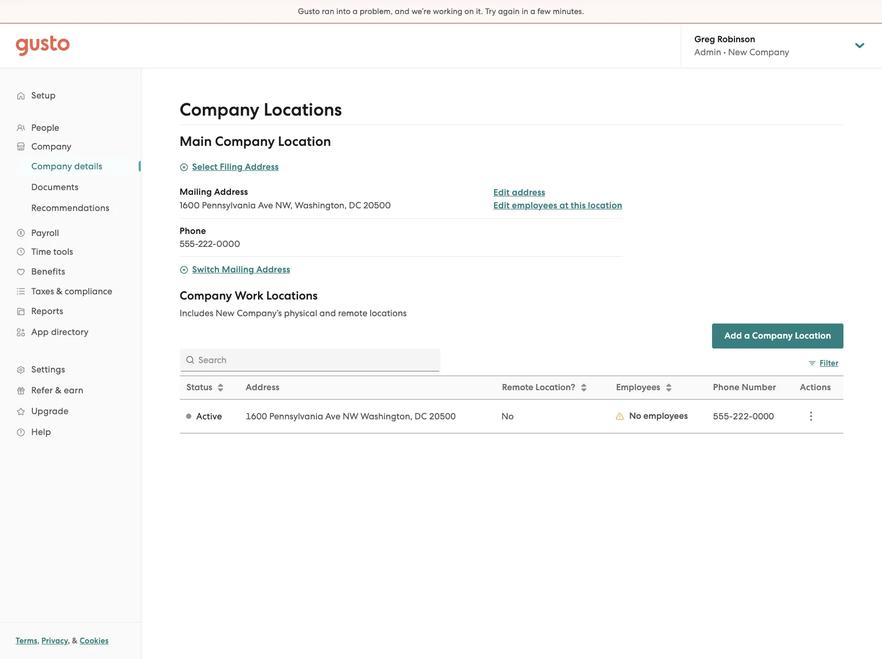 Task type: vqa. For each thing, say whether or not it's contained in the screenshot.
amazed at the top of the page
no



Task type: locate. For each thing, give the bounding box(es) containing it.
company right add
[[753, 331, 793, 342]]

222-
[[198, 239, 217, 249], [733, 412, 753, 422]]

's
[[277, 308, 282, 319]]

1 horizontal spatial phone
[[714, 382, 740, 393]]

list containing mailing address
[[180, 186, 623, 257]]

0 horizontal spatial 555-
[[180, 239, 198, 249]]

ave
[[258, 200, 273, 211], [326, 412, 341, 422]]

company inside greg robinson admin • new company
[[750, 47, 790, 57]]

0 vertical spatial 1600
[[180, 200, 200, 211]]

1 horizontal spatial 20500
[[429, 412, 456, 422]]

ave left nw,
[[258, 200, 273, 211]]

1 vertical spatial mailing
[[222, 264, 254, 275]]

0 horizontal spatial 20500
[[364, 200, 391, 211]]

pennsylvania inside mailing address 1600 pennsylvania ave nw, washington, dc 20500
[[202, 200, 256, 211]]

ave left nw
[[326, 412, 341, 422]]

a inside the add a company location button
[[745, 331, 750, 342]]

company
[[750, 47, 790, 57], [180, 99, 260, 121], [215, 134, 275, 150], [31, 141, 71, 152], [31, 161, 72, 172], [180, 289, 232, 303], [237, 308, 277, 319], [753, 331, 793, 342]]

, left the cookies button
[[68, 637, 70, 646]]

setup
[[31, 90, 56, 101]]

1 horizontal spatial ,
[[68, 637, 70, 646]]

0 horizontal spatial location
[[278, 134, 331, 150]]

0 vertical spatial pennsylvania
[[202, 200, 256, 211]]

location inside button
[[796, 331, 832, 342]]

phone inside phone 555-222-0000
[[180, 226, 206, 237]]

employees
[[512, 200, 558, 211], [644, 411, 688, 422]]

dc
[[349, 200, 361, 211], [415, 412, 427, 422]]

edit employees at this location link
[[494, 200, 623, 211]]

0 vertical spatial edit
[[494, 187, 510, 198]]

mailing down the select
[[180, 187, 212, 198]]

0 horizontal spatial washington,
[[295, 200, 347, 211]]

and left the remote
[[320, 308, 336, 319]]

1 vertical spatial and
[[320, 308, 336, 319]]

0 vertical spatial &
[[56, 286, 63, 297]]

edit down edit address button
[[494, 200, 510, 211]]

refer & earn
[[31, 386, 83, 396]]

2 vertical spatial &
[[72, 637, 78, 646]]

app directory
[[31, 327, 89, 338]]

1 vertical spatial edit
[[494, 200, 510, 211]]

222- up switch
[[198, 239, 217, 249]]

0 horizontal spatial ave
[[258, 200, 273, 211]]

company details
[[31, 161, 102, 172]]

0 horizontal spatial phone
[[180, 226, 206, 237]]

1 vertical spatial new
[[216, 308, 235, 319]]

a right add
[[745, 331, 750, 342]]

, left privacy link
[[37, 637, 40, 646]]

edit left address
[[494, 187, 510, 198]]

0 horizontal spatial dc
[[349, 200, 361, 211]]

,
[[37, 637, 40, 646], [68, 637, 70, 646]]

at
[[560, 200, 569, 211]]

2 edit from the top
[[494, 200, 510, 211]]

new for robinson
[[729, 47, 748, 57]]

no down employees
[[630, 411, 642, 422]]

active
[[196, 412, 222, 422]]

filter button
[[804, 355, 844, 372]]

status
[[187, 382, 212, 393]]

0000
[[217, 239, 240, 249], [753, 412, 775, 422]]

company up select filing address at the top
[[215, 134, 275, 150]]

0 vertical spatial washington,
[[295, 200, 347, 211]]

0 horizontal spatial mailing
[[180, 187, 212, 198]]

0 horizontal spatial 222-
[[198, 239, 217, 249]]

555-
[[180, 239, 198, 249], [714, 412, 733, 422]]

1 vertical spatial 555-
[[714, 412, 733, 422]]

refer
[[31, 386, 53, 396]]

1 horizontal spatial mailing
[[222, 264, 254, 275]]

and left "we're"
[[395, 7, 410, 16]]

0 horizontal spatial new
[[216, 308, 235, 319]]

1 vertical spatial washington,
[[361, 412, 413, 422]]

list
[[0, 118, 141, 443], [0, 156, 141, 219], [180, 186, 623, 257]]

compliance
[[65, 286, 112, 297]]

physical
[[284, 308, 318, 319]]

earn
[[64, 386, 83, 396]]

edit address edit employees at this location
[[494, 187, 623, 211]]

0 vertical spatial and
[[395, 7, 410, 16]]

documents link
[[19, 178, 130, 197]]

0 horizontal spatial and
[[320, 308, 336, 319]]

again
[[498, 7, 520, 16]]

0 vertical spatial 20500
[[364, 200, 391, 211]]

0 horizontal spatial a
[[353, 7, 358, 16]]

& right taxes
[[56, 286, 63, 297]]

555- down the phone number
[[714, 412, 733, 422]]

0 vertical spatial 0000
[[217, 239, 240, 249]]

1 vertical spatial employees
[[644, 411, 688, 422]]

upgrade link
[[10, 402, 130, 421]]

1 horizontal spatial 222-
[[733, 412, 753, 422]]

locations inside company work locations includes new company 's physical and remote locations
[[266, 289, 318, 303]]

222- down the phone number
[[733, 412, 753, 422]]

location
[[278, 134, 331, 150], [796, 331, 832, 342]]

reports
[[31, 306, 63, 317]]

1 horizontal spatial location
[[796, 331, 832, 342]]

filing
[[220, 162, 243, 173]]

1 vertical spatial pennsylvania
[[269, 412, 323, 422]]

0 vertical spatial 555-
[[180, 239, 198, 249]]

minutes.
[[553, 7, 584, 16]]

0 vertical spatial dc
[[349, 200, 361, 211]]

1600
[[180, 200, 200, 211], [246, 412, 267, 422]]

mailing
[[180, 187, 212, 198], [222, 264, 254, 275]]

1 vertical spatial &
[[55, 386, 62, 396]]

0 vertical spatial new
[[729, 47, 748, 57]]

0 vertical spatial location
[[278, 134, 331, 150]]

&
[[56, 286, 63, 297], [55, 386, 62, 396], [72, 637, 78, 646]]

company up documents
[[31, 161, 72, 172]]

1 horizontal spatial pennsylvania
[[269, 412, 323, 422]]

mailing inside mailing address 1600 pennsylvania ave nw, washington, dc 20500
[[180, 187, 212, 198]]

no
[[630, 411, 642, 422], [502, 412, 514, 422]]

0 vertical spatial employees
[[512, 200, 558, 211]]

terms link
[[16, 637, 37, 646]]

switch
[[192, 264, 220, 275]]

0 horizontal spatial 0000
[[217, 239, 240, 249]]

taxes & compliance
[[31, 286, 112, 297]]

home image
[[16, 35, 70, 56]]

taxes
[[31, 286, 54, 297]]

address
[[245, 162, 279, 173], [214, 187, 248, 198], [256, 264, 290, 275], [246, 382, 280, 393]]

1 vertical spatial 0000
[[753, 412, 775, 422]]

a right into
[[353, 7, 358, 16]]

washington, right nw
[[361, 412, 413, 422]]

0 horizontal spatial pennsylvania
[[202, 200, 256, 211]]

and
[[395, 7, 410, 16], [320, 308, 336, 319]]

& inside "dropdown button"
[[56, 286, 63, 297]]

select filing address
[[192, 162, 279, 173]]

0 vertical spatial ave
[[258, 200, 273, 211]]

cookies
[[80, 637, 109, 646]]

1 horizontal spatial new
[[729, 47, 748, 57]]

no down "remote"
[[502, 412, 514, 422]]

new inside company work locations includes new company 's physical and remote locations
[[216, 308, 235, 319]]

mailing up "work"
[[222, 264, 254, 275]]

0000 up switch mailing address button
[[217, 239, 240, 249]]

1 vertical spatial locations
[[266, 289, 318, 303]]

2 , from the left
[[68, 637, 70, 646]]

0 horizontal spatial employees
[[512, 200, 558, 211]]

1 horizontal spatial 0000
[[753, 412, 775, 422]]

new inside greg robinson admin • new company
[[729, 47, 748, 57]]

no for no
[[502, 412, 514, 422]]

2 horizontal spatial a
[[745, 331, 750, 342]]

remote location?
[[502, 382, 576, 393]]

phone up switch
[[180, 226, 206, 237]]

& for compliance
[[56, 286, 63, 297]]

0 horizontal spatial 1600
[[180, 200, 200, 211]]

1 horizontal spatial washington,
[[361, 412, 413, 422]]

settings
[[31, 365, 65, 375]]

mailing inside button
[[222, 264, 254, 275]]

0 horizontal spatial no
[[502, 412, 514, 422]]

payroll button
[[10, 224, 130, 243]]

terms , privacy , & cookies
[[16, 637, 109, 646]]

1600 right active
[[246, 412, 267, 422]]

edit
[[494, 187, 510, 198], [494, 200, 510, 211]]

add a company location button
[[712, 324, 844, 349]]

company down robinson
[[750, 47, 790, 57]]

0 vertical spatial 222-
[[198, 239, 217, 249]]

& left earn
[[55, 386, 62, 396]]

details
[[74, 161, 102, 172]]

benefits
[[31, 267, 65, 277]]

employees down employees button
[[644, 411, 688, 422]]

company down people at the left
[[31, 141, 71, 152]]

0 vertical spatial mailing
[[180, 187, 212, 198]]

help
[[31, 427, 51, 438]]

20500 inside mailing address 1600 pennsylvania ave nw, washington, dc 20500
[[364, 200, 391, 211]]

•
[[724, 47, 726, 57]]

nw
[[343, 412, 359, 422]]

locations
[[370, 308, 407, 319]]

1600 up phone 555-222-0000 on the left top of the page
[[180, 200, 200, 211]]

1 vertical spatial ave
[[326, 412, 341, 422]]

robinson
[[718, 34, 756, 45]]

washington, right nw,
[[295, 200, 347, 211]]

1 horizontal spatial 555-
[[714, 412, 733, 422]]

phone for number
[[714, 382, 740, 393]]

0 vertical spatial phone
[[180, 226, 206, 237]]

washington,
[[295, 200, 347, 211], [361, 412, 413, 422]]

phone 555-222-0000
[[180, 226, 240, 249]]

employees down address
[[512, 200, 558, 211]]

time tools
[[31, 247, 73, 257]]

1 vertical spatial dc
[[415, 412, 427, 422]]

& for earn
[[55, 386, 62, 396]]

555- up switch
[[180, 239, 198, 249]]

app directory link
[[10, 323, 130, 342]]

new right includes
[[216, 308, 235, 319]]

new down robinson
[[729, 47, 748, 57]]

1 horizontal spatial 1600
[[246, 412, 267, 422]]

no employees
[[630, 411, 688, 422]]

help link
[[10, 423, 130, 442]]

1 vertical spatial phone
[[714, 382, 740, 393]]

a right in
[[531, 7, 536, 16]]

0000 down number
[[753, 412, 775, 422]]

0 horizontal spatial ,
[[37, 637, 40, 646]]

1 horizontal spatial no
[[630, 411, 642, 422]]

company inside group
[[215, 134, 275, 150]]

1 vertical spatial 222-
[[733, 412, 753, 422]]

1 vertical spatial location
[[796, 331, 832, 342]]

1 edit from the top
[[494, 187, 510, 198]]

& left the cookies button
[[72, 637, 78, 646]]

phone left number
[[714, 382, 740, 393]]



Task type: describe. For each thing, give the bounding box(es) containing it.
includes
[[180, 308, 214, 319]]

tools
[[53, 247, 73, 257]]

number
[[742, 382, 777, 393]]

location
[[588, 200, 623, 211]]

people
[[31, 123, 59, 133]]

greg robinson admin • new company
[[695, 34, 790, 57]]

company inside button
[[753, 331, 793, 342]]

company up includes
[[180, 289, 232, 303]]

it.
[[476, 7, 483, 16]]

employees
[[617, 382, 661, 393]]

555-222-0000
[[714, 412, 775, 422]]

phone element
[[180, 225, 623, 257]]

1 vertical spatial 1600
[[246, 412, 267, 422]]

dc inside mailing address 1600 pennsylvania ave nw, washington, dc 20500
[[349, 200, 361, 211]]

location?
[[536, 382, 576, 393]]

benefits link
[[10, 262, 130, 281]]

gusto navigation element
[[0, 68, 141, 460]]

no for no employees
[[630, 411, 642, 422]]

time tools button
[[10, 243, 130, 261]]

employees inside edit address edit employees at this location
[[512, 200, 558, 211]]

select filing address button
[[180, 161, 279, 174]]

taxes & compliance button
[[10, 282, 130, 301]]

remote
[[502, 382, 534, 393]]

add
[[725, 331, 743, 342]]

0000 inside phone 555-222-0000
[[217, 239, 240, 249]]

into
[[337, 7, 351, 16]]

edit address button
[[494, 187, 546, 199]]

1 horizontal spatial employees
[[644, 411, 688, 422]]

list containing company details
[[0, 156, 141, 219]]

people button
[[10, 118, 130, 137]]

address inside mailing address 1600 pennsylvania ave nw, washington, dc 20500
[[214, 187, 248, 198]]

washington, inside mailing address 1600 pennsylvania ave nw, washington, dc 20500
[[295, 200, 347, 211]]

greg
[[695, 34, 716, 45]]

remote
[[338, 308, 368, 319]]

refer & earn link
[[10, 381, 130, 400]]

1 horizontal spatial dc
[[415, 412, 427, 422]]

main
[[180, 134, 212, 150]]

main company location with option to select different filing and mailing addresses group
[[180, 134, 623, 276]]

working
[[433, 7, 463, 16]]

ran
[[322, 7, 335, 16]]

terms
[[16, 637, 37, 646]]

555- inside phone 555-222-0000
[[180, 239, 198, 249]]

new for work
[[216, 308, 235, 319]]

try
[[485, 7, 496, 16]]

employees button
[[610, 377, 707, 399]]

reports link
[[10, 302, 130, 321]]

company down "work"
[[237, 308, 277, 319]]

directory
[[51, 327, 89, 338]]

1 vertical spatial 20500
[[429, 412, 456, 422]]

location inside group
[[278, 134, 331, 150]]

Search field
[[180, 349, 441, 372]]

1 , from the left
[[37, 637, 40, 646]]

1 horizontal spatial ave
[[326, 412, 341, 422]]

in
[[522, 7, 529, 16]]

0 vertical spatial locations
[[264, 99, 342, 121]]

this
[[571, 200, 586, 211]]

1600 pennsylvania ave nw  washington, dc 20500
[[246, 412, 456, 422]]

filter
[[820, 359, 839, 368]]

and inside company work locations includes new company 's physical and remote locations
[[320, 308, 336, 319]]

actions
[[800, 382, 832, 393]]

company inside dropdown button
[[31, 141, 71, 152]]

mailing address 1600 pennsylvania ave nw, washington, dc 20500
[[180, 187, 391, 211]]

remote location? button
[[496, 377, 609, 399]]

gusto
[[298, 7, 320, 16]]

1 horizontal spatial and
[[395, 7, 410, 16]]

switch mailing address
[[192, 264, 290, 275]]

nw,
[[275, 200, 293, 211]]

privacy
[[42, 637, 68, 646]]

222- inside phone 555-222-0000
[[198, 239, 217, 249]]

mailing address element
[[180, 186, 623, 219]]

company locations
[[180, 99, 342, 121]]

list containing people
[[0, 118, 141, 443]]

main company location
[[180, 134, 331, 150]]

privacy link
[[42, 637, 68, 646]]

1600 inside mailing address 1600 pennsylvania ave nw, washington, dc 20500
[[180, 200, 200, 211]]

setup link
[[10, 86, 130, 105]]

few
[[538, 7, 551, 16]]

phone for 555-
[[180, 226, 206, 237]]

documents
[[31, 182, 79, 192]]

company up main
[[180, 99, 260, 121]]

status button
[[180, 377, 239, 399]]

1 horizontal spatial a
[[531, 7, 536, 16]]

payroll
[[31, 228, 59, 238]]

recommendations
[[31, 203, 109, 213]]

recommendations link
[[19, 199, 130, 218]]

cookies button
[[80, 635, 109, 648]]

time
[[31, 247, 51, 257]]

we're
[[412, 7, 431, 16]]

settings link
[[10, 360, 130, 379]]

work
[[235, 289, 264, 303]]

ave inside mailing address 1600 pennsylvania ave nw, washington, dc 20500
[[258, 200, 273, 211]]

company work locations includes new company 's physical and remote locations
[[180, 289, 407, 319]]

gusto ran into a problem, and we're working on it. try again in a few minutes.
[[298, 7, 584, 16]]

phone number
[[714, 382, 777, 393]]

switch mailing address button
[[180, 264, 290, 276]]

company details link
[[19, 157, 130, 176]]

app
[[31, 327, 49, 338]]

company button
[[10, 137, 130, 156]]



